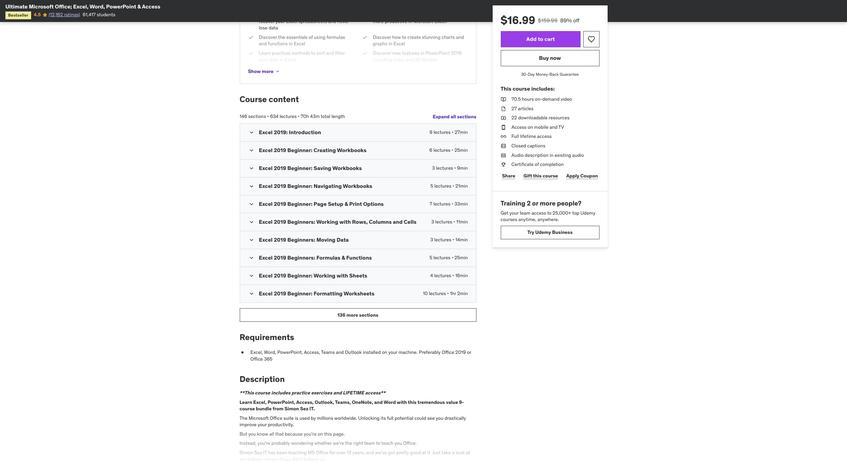 Task type: describe. For each thing, give the bounding box(es) containing it.
probably
[[272, 441, 290, 447]]

value
[[447, 400, 458, 406]]

udemy inside training 2 or more people? get your team access to 25,000+ top udemy courses anytime, anywhere.
[[581, 210, 596, 216]]

xsmall image for excel, word, powerpoint, access, teams and outlook installed on your machine. preferably office 2019 or office 365
[[240, 350, 245, 356]]

beginner: for formatting
[[288, 290, 313, 297]]

5 for excel 2019 beginner: navigating workbooks
[[431, 183, 434, 189]]

creating
[[314, 147, 336, 154]]

0 vertical spatial excel,
[[73, 3, 89, 10]]

2019 for excel 2019 beginner: creating workbooks
[[274, 147, 286, 154]]

and inside discover how to create stunning charts and graphs in excel
[[457, 34, 464, 40]]

xsmall image for certificate
[[501, 162, 507, 168]]

excel for excel 2019 beginner: page setup & print options
[[259, 201, 273, 208]]

2019 for excel 2019 beginner: page setup & print options
[[274, 201, 286, 208]]

2019 for excel 2019 beginners: moving data
[[274, 237, 286, 243]]

22
[[512, 115, 518, 121]]

show
[[248, 68, 261, 74]]

• for excel 2019 beginner: creating workbooks
[[452, 147, 454, 153]]

total
[[321, 114, 331, 120]]

moving
[[317, 237, 336, 243]]

634
[[270, 114, 279, 120]]

installed
[[363, 350, 381, 356]]

icons
[[394, 57, 405, 63]]

buy
[[540, 55, 549, 61]]

bundle
[[256, 406, 272, 412]]

small image for excel 2019 beginners: moving data
[[248, 237, 255, 244]]

we're
[[333, 441, 344, 447]]

right
[[354, 441, 364, 447]]

top
[[573, 210, 580, 216]]

or inside training 2 or more people? get your team access to 25,000+ top udemy courses anytime, anywhere.
[[533, 199, 539, 207]]

lectures for excel 2019 beginner: formatting worksheets
[[429, 291, 446, 297]]

introduction
[[289, 129, 321, 136]]

xsmall image for discover how to create stunning charts and graphs in excel
[[362, 34, 368, 41]]

lectures for excel 2019: introduction
[[434, 129, 451, 135]]

learn inside **this course includes practice exercises and lifetime access** learn excel, powerpoint, access, outlook, teams, onenote, and word with this tremendous value 9- course bundle from simon sez it. the microsoft office suite is used by millions worldwide. unlocking its full potential could see you drastically improve your productivity. but you know all that because you're on this page. instead, you're probably wondering whether we're the right team to teach you office. simon sez it has been teaching ms office for over 13 years, and we've got pretty good at it. just take a look at our udemy ratings if you don't believe us.
[[240, 400, 252, 406]]

buy now
[[540, 55, 562, 61]]

certificate
[[512, 162, 534, 168]]

• for excel 2019 beginners: moving data
[[453, 237, 455, 243]]

xsmall image for access on mobile and tv
[[501, 124, 507, 131]]

udemy inside **this course includes practice exercises and lifetime access** learn excel, powerpoint, access, outlook, teams, onenote, and word with this tremendous value 9- course bundle from simon sez it. the microsoft office suite is used by millions worldwide. unlocking its full potential could see you drastically improve your productivity. but you know all that because you're on this page. instead, you're probably wondering whether we're the right team to teach you office. simon sez it has been teaching ms office for over 13 years, and we've got pretty good at it. just take a look at our udemy ratings if you don't believe us.
[[248, 457, 263, 462]]

small image for excel 2019 beginner: navigating workbooks
[[248, 183, 255, 190]]

• for excel 2019 beginner: page setup & print options
[[452, 201, 454, 207]]

22 downloadable resources
[[512, 115, 570, 121]]

office up productivity.
[[270, 416, 283, 422]]

access inside training 2 or more people? get your team access to 25,000+ top udemy courses anytime, anywhere.
[[532, 210, 547, 216]]

see
[[428, 416, 435, 422]]

completion
[[541, 162, 564, 168]]

excel for excel 2019: introduction
[[259, 129, 273, 136]]

and up never
[[334, 12, 342, 18]]

more right show
[[262, 68, 274, 74]]

136 more sections button
[[240, 309, 477, 322]]

audio
[[573, 152, 585, 158]]

graphs
[[373, 41, 388, 47]]

2 vertical spatial &
[[342, 255, 345, 261]]

ultimate
[[5, 3, 28, 10]]

now
[[551, 55, 562, 61]]

its
[[381, 416, 386, 422]]

powerpoint inside discover new features in powerpoint 2019 including icons and 3d models
[[426, 50, 450, 56]]

• left 70h 43m
[[298, 114, 300, 120]]

beginner: for page
[[288, 201, 313, 208]]

6
[[430, 147, 433, 153]]

89%
[[561, 17, 572, 24]]

course down completion
[[543, 173, 559, 179]]

0 vertical spatial microsoft
[[29, 3, 54, 10]]

unlocking
[[359, 416, 380, 422]]

excel, inside excel, word, powerpoint, access, teams and outlook installed on your machine. preferably office 2019 or office 365
[[251, 350, 263, 356]]

powerpoint, inside **this course includes practice exercises and lifetime access** learn excel, powerpoint, access, outlook, teams, onenote, and word with this tremendous value 9- course bundle from simon sez it. the microsoft office suite is used by millions worldwide. unlocking its full potential could see you drastically improve your productivity. but you know all that because you're on this page. instead, you're probably wondering whether we're the right team to teach you office. simon sez it has been teaching ms office for over 13 years, and we've got pretty good at it. just take a look at our udemy ratings if you don't believe us.
[[268, 400, 296, 406]]

expand all sections button
[[433, 110, 477, 124]]

just
[[433, 450, 441, 456]]

access, inside excel, word, powerpoint, access, teams and outlook installed on your machine. preferably office 2019 or office 365
[[304, 350, 320, 356]]

you up pretty
[[395, 441, 402, 447]]

• for excel 2019 beginners: formulas & functions
[[452, 255, 454, 261]]

0 horizontal spatial sez
[[254, 450, 262, 456]]

to inside **this course includes practice exercises and lifetime access** learn excel, powerpoint, access, outlook, teams, onenote, and word with this tremendous value 9- course bundle from simon sez it. the microsoft office suite is used by millions worldwide. unlocking its full potential could see you drastically improve your productivity. but you know all that because you're on this page. instead, you're probably wondering whether we're the right team to teach you office. simon sez it has been teaching ms office for over 13 years, and we've got pretty good at it. just take a look at our udemy ratings if you don't believe us.
[[376, 441, 381, 447]]

columns
[[369, 219, 392, 225]]

to inside learn practical methods to sort and filter your data in excel
[[311, 50, 316, 56]]

been
[[277, 450, 288, 456]]

on inside **this course includes practice exercises and lifetime access** learn excel, powerpoint, access, outlook, teams, onenote, and word with this tremendous value 9- course bundle from simon sez it. the microsoft office suite is used by millions worldwide. unlocking its full potential could see you drastically improve your productivity. but you know all that because you're on this page. instead, you're probably wondering whether we're the right team to teach you office. simon sez it has been teaching ms office for over 13 years, and we've got pretty good at it. just take a look at our udemy ratings if you don't believe us.
[[318, 432, 323, 438]]

potential
[[395, 416, 414, 422]]

small image for excel 2019 beginner: page setup & print options
[[248, 201, 255, 208]]

and up teams,
[[334, 390, 342, 396]]

0 vertical spatial &
[[138, 3, 141, 10]]

discover for functions
[[259, 34, 277, 40]]

your inside training 2 or more people? get your team access to 25,000+ top udemy courses anytime, anywhere.
[[510, 210, 519, 216]]

team inside training 2 or more people? get your team access to 25,000+ top udemy courses anytime, anywhere.
[[520, 210, 531, 216]]

1 vertical spatial of
[[535, 162, 539, 168]]

closed
[[512, 143, 527, 149]]

by
[[311, 416, 316, 422]]

small image for excel 2019 beginner: formatting worksheets
[[248, 291, 255, 298]]

it.
[[310, 406, 315, 412]]

onenote,
[[352, 400, 374, 406]]

beginners: for moving
[[288, 237, 316, 243]]

excel for excel 2019 beginner: formatting worksheets
[[259, 290, 273, 297]]

2 horizontal spatial this
[[534, 173, 542, 179]]

2019:
[[274, 129, 288, 136]]

• for excel 2019: introduction
[[452, 129, 454, 135]]

you inside effectively use autofill and flashfill so you are more productive in microsoft excel.
[[452, 12, 459, 18]]

lectures for excel 2019 beginner: creating workbooks
[[434, 147, 451, 153]]

xsmall image for audio description in existing audio
[[501, 152, 507, 159]]

3 lectures • 11min
[[432, 219, 468, 225]]

cart
[[545, 36, 555, 42]]

11min
[[457, 219, 468, 225]]

in inside learn practical methods to sort and filter your data in excel
[[280, 57, 284, 63]]

office left the '365'
[[251, 356, 263, 362]]

5 for excel 2019 beginners: formulas & functions
[[430, 255, 433, 261]]

beginner: for creating
[[288, 147, 313, 154]]

more inside training 2 or more people? get your team access to 25,000+ top udemy courses anytime, anywhere.
[[540, 199, 556, 207]]

lectures for excel 2019 beginner: saving workbooks
[[437, 165, 454, 171]]

your inside **this course includes practice exercises and lifetime access** learn excel, powerpoint, access, outlook, teams, onenote, and word with this tremendous value 9- course bundle from simon sez it. the microsoft office suite is used by millions worldwide. unlocking its full potential could see you drastically improve your productivity. but you know all that because you're on this page. instead, you're probably wondering whether we're the right team to teach you office. simon sez it has been teaching ms office for over 13 years, and we've got pretty good at it. just take a look at our udemy ratings if you don't believe us.
[[258, 422, 267, 428]]

that
[[276, 432, 284, 438]]

0 horizontal spatial powerpoint
[[106, 3, 136, 10]]

0 vertical spatial on
[[528, 124, 534, 130]]

course up the
[[240, 406, 255, 412]]

add to cart button
[[501, 31, 581, 47]]

course up '70.5'
[[513, 85, 531, 92]]

excel for excel 2019 beginner: navigating workbooks
[[259, 183, 273, 190]]

0 vertical spatial simon
[[285, 406, 299, 412]]

in up completion
[[550, 152, 554, 158]]

xsmall image for discover
[[248, 34, 254, 41]]

pretty
[[397, 450, 409, 456]]

your inside learn practical methods to sort and filter your data in excel
[[259, 57, 268, 63]]

from
[[273, 406, 284, 412]]

xsmall image for learn practical methods to sort and filter your data in excel
[[248, 50, 254, 57]]

with for rows,
[[340, 219, 351, 225]]

full
[[512, 133, 520, 140]]

sections for 136 more sections
[[360, 312, 379, 318]]

1 horizontal spatial sez
[[300, 406, 309, 412]]

learn for learn practical methods to sort and filter your data in excel
[[259, 50, 271, 56]]

2019 inside excel, word, powerpoint, access, teams and outlook installed on your machine. preferably office 2019 or office 365
[[456, 350, 466, 356]]

get
[[501, 210, 509, 216]]

existing
[[555, 152, 572, 158]]

3 for excel 2019 beginners: working with rows, columns and cells
[[432, 219, 435, 225]]

lectures for excel 2019 beginner: page setup & print options
[[434, 201, 451, 207]]

excel for excel 2019 beginners: moving data
[[259, 237, 273, 243]]

2019 inside discover new features in powerpoint 2019 including icons and 3d models
[[452, 50, 462, 56]]

workbooks for excel 2019 beginner: saving workbooks
[[333, 165, 362, 172]]

guarantee
[[560, 72, 579, 77]]

you right but
[[249, 432, 256, 438]]

30-day money-back guarantee
[[522, 72, 579, 77]]

excel for excel 2019 beginners: working with rows, columns and cells
[[259, 219, 273, 225]]

3 for excel 2019 beginner: saving workbooks
[[433, 165, 435, 171]]

options
[[364, 201, 384, 208]]

if
[[280, 457, 282, 462]]

and down the access**
[[375, 400, 383, 406]]

expand all sections
[[433, 114, 477, 120]]

and left cells
[[393, 219, 403, 225]]

and left tv
[[550, 124, 558, 130]]

it.
[[428, 450, 432, 456]]

25min for excel 2019 beginners: formulas & functions
[[455, 255, 468, 261]]

wondering
[[291, 441, 314, 447]]

office right preferably
[[442, 350, 455, 356]]

resources
[[549, 115, 570, 121]]

beginner: for saving
[[288, 165, 313, 172]]

because
[[285, 432, 303, 438]]

27 articles
[[512, 105, 534, 112]]

xsmall image for 70.5
[[501, 96, 507, 103]]

0 vertical spatial access
[[538, 133, 552, 140]]

2019 for excel 2019 beginners: working with rows, columns and cells
[[274, 219, 286, 225]]

the inside **this course includes practice exercises and lifetime access** learn excel, powerpoint, access, outlook, teams, onenote, and word with this tremendous value 9- course bundle from simon sez it. the microsoft office suite is used by millions worldwide. unlocking its full potential could see you drastically improve your productivity. but you know all that because you're on this page. instead, you're probably wondering whether we're the right team to teach you office. simon sez it has been teaching ms office for over 13 years, and we've got pretty good at it. just take a look at our udemy ratings if you don't believe us.
[[346, 441, 353, 447]]

xsmall image for discover new features in powerpoint 2019 including icons and 3d models
[[362, 50, 368, 57]]

excel inside learn practical methods to sort and filter your data in excel
[[285, 57, 296, 63]]

ratings
[[264, 457, 279, 462]]

access, inside **this course includes practice exercises and lifetime access** learn excel, powerpoint, access, outlook, teams, onenote, and word with this tremendous value 9- course bundle from simon sez it. the microsoft office suite is used by millions worldwide. unlocking its full potential could see you drastically improve your productivity. but you know all that because you're on this page. instead, you're probably wondering whether we're the right team to teach you office. simon sez it has been teaching ms office for over 13 years, and we've got pretty good at it. just take a look at our udemy ratings if you don't believe us.
[[297, 400, 314, 406]]

suite
[[284, 416, 294, 422]]

10 lectures • 1hr 2min
[[423, 291, 468, 297]]

365
[[264, 356, 273, 362]]

practical for excel
[[272, 12, 291, 18]]

off
[[574, 17, 580, 24]]

team inside **this course includes practice exercises and lifetime access** learn excel, powerpoint, access, outlook, teams, onenote, and word with this tremendous value 9- course bundle from simon sez it. the microsoft office suite is used by millions worldwide. unlocking its full potential could see you drastically improve your productivity. but you know all that because you're on this page. instead, you're probably wondering whether we're the right team to teach you office. simon sez it has been teaching ms office for over 13 years, and we've got pretty good at it. just take a look at our udemy ratings if you don't believe us.
[[365, 441, 375, 447]]

students
[[97, 12, 115, 18]]

this course includes:
[[501, 85, 555, 92]]

25,000+
[[553, 210, 572, 216]]

lectures for excel 2019 beginners: working with rows, columns and cells
[[436, 219, 453, 225]]

machine.
[[399, 350, 418, 356]]

lectures for excel 2019 beginner: navigating workbooks
[[435, 183, 452, 189]]

2
[[527, 199, 531, 207]]

small image for excel 2019 beginners: formulas & functions
[[248, 255, 255, 262]]

to inside discover how to create stunning charts and graphs in excel
[[402, 34, 407, 40]]

formulas
[[317, 255, 341, 261]]

4.5
[[34, 12, 41, 18]]

• left 634
[[267, 114, 269, 120]]

worldwide.
[[335, 416, 357, 422]]

your inside learn practical methods to backup and recover your excel spreadsheets and never lose data
[[276, 18, 285, 24]]

excel for excel 2019 beginners: formulas & functions
[[259, 255, 273, 261]]

backup
[[317, 12, 332, 18]]

• for excel 2019 beginner: working with sheets
[[453, 273, 455, 279]]

4
[[431, 273, 434, 279]]

try udemy business
[[528, 230, 573, 236]]

1 horizontal spatial access
[[512, 124, 527, 130]]

add
[[527, 36, 537, 42]]

small image for excel 2019: introduction
[[248, 129, 255, 136]]

70h 43m
[[301, 114, 320, 120]]

including
[[373, 57, 393, 63]]

coupon
[[581, 173, 599, 179]]

has
[[268, 450, 276, 456]]

workbooks for excel 2019 beginner: creating workbooks
[[337, 147, 367, 154]]

in inside effectively use autofill and flashfill so you are more productive in microsoft excel.
[[409, 18, 413, 24]]

share
[[503, 173, 516, 179]]

courses
[[501, 217, 518, 223]]

lifetime
[[521, 133, 537, 140]]

anywhere.
[[538, 217, 560, 223]]

course content
[[240, 94, 299, 105]]

bestseller
[[8, 13, 28, 18]]

the inside discover the essentials of using formulas and functions in excel
[[278, 34, 285, 40]]

excel for excel 2019 beginner: creating workbooks
[[259, 147, 273, 154]]

discover for graphs
[[373, 34, 391, 40]]

33min
[[455, 201, 468, 207]]

and inside learn practical methods to sort and filter your data in excel
[[326, 50, 334, 56]]



Task type: locate. For each thing, give the bounding box(es) containing it.
excel 2019 beginner: saving workbooks
[[259, 165, 362, 172]]

hours
[[522, 96, 534, 102]]

3 for excel 2019 beginners: moving data
[[431, 237, 434, 243]]

xsmall image up share
[[501, 162, 507, 168]]

7 small image from the top
[[248, 273, 255, 280]]

1 vertical spatial word,
[[264, 350, 277, 356]]

in down 'essentials'
[[289, 41, 293, 47]]

to left sort
[[311, 50, 316, 56]]

on inside excel, word, powerpoint, access, teams and outlook installed on your machine. preferably office 2019 or office 365
[[382, 350, 388, 356]]

add to cart
[[527, 36, 555, 42]]

2 practical from the top
[[272, 50, 291, 56]]

working for beginners:
[[317, 219, 339, 225]]

content
[[269, 94, 299, 105]]

1 vertical spatial team
[[365, 441, 375, 447]]

word, up "61,417 students"
[[90, 3, 105, 10]]

2 horizontal spatial microsoft
[[414, 18, 434, 24]]

discover the essentials of using formulas and functions in excel
[[259, 34, 345, 47]]

word, up the '365'
[[264, 350, 277, 356]]

data inside learn practical methods to backup and recover your excel spreadsheets and never lose data
[[269, 25, 278, 31]]

powerpoint up the students
[[106, 3, 136, 10]]

outlook,
[[315, 400, 334, 406]]

to
[[311, 12, 316, 18], [402, 34, 407, 40], [538, 36, 544, 42], [311, 50, 316, 56], [548, 210, 552, 216], [376, 441, 381, 447]]

your up show more button
[[259, 57, 268, 63]]

powerpoint, down "requirements"
[[278, 350, 303, 356]]

practical up recover
[[272, 12, 291, 18]]

0 vertical spatial all
[[451, 114, 456, 120]]

3 lectures • 14min
[[431, 237, 468, 243]]

and right autofill
[[421, 12, 428, 18]]

1 vertical spatial working
[[314, 273, 336, 279]]

lectures right 10
[[429, 291, 446, 297]]

of inside discover the essentials of using formulas and functions in excel
[[309, 34, 313, 40]]

and
[[334, 12, 342, 18], [421, 12, 428, 18], [329, 18, 337, 24], [457, 34, 464, 40], [259, 41, 267, 47], [326, 50, 334, 56], [406, 57, 414, 63], [550, 124, 558, 130], [393, 219, 403, 225], [336, 350, 344, 356], [334, 390, 342, 396], [375, 400, 383, 406], [366, 450, 374, 456]]

small image
[[248, 147, 255, 154], [248, 219, 255, 226], [248, 291, 255, 298]]

on right 'installed'
[[382, 350, 388, 356]]

lectures left 21min
[[435, 183, 452, 189]]

1 vertical spatial with
[[337, 273, 348, 279]]

microsoft inside effectively use autofill and flashfill so you are more productive in microsoft excel.
[[414, 18, 434, 24]]

2 beginner: from the top
[[288, 165, 313, 172]]

for
[[330, 450, 336, 456]]

1 vertical spatial learn
[[259, 50, 271, 56]]

all right expand on the right top of the page
[[451, 114, 456, 120]]

0 horizontal spatial or
[[468, 350, 472, 356]]

0 horizontal spatial at
[[422, 450, 427, 456]]

2 vertical spatial workbooks
[[343, 183, 373, 190]]

beginner: for working
[[288, 273, 313, 279]]

1 vertical spatial excel,
[[251, 350, 263, 356]]

1 vertical spatial access
[[532, 210, 547, 216]]

2 25min from the top
[[455, 255, 468, 261]]

outlook
[[345, 350, 362, 356]]

learn for learn practical methods to backup and recover your excel spreadsheets and never lose data
[[259, 12, 271, 18]]

stunning
[[422, 34, 441, 40]]

xsmall image for closed
[[501, 143, 507, 149]]

lectures right "9"
[[434, 129, 451, 135]]

exercises
[[311, 390, 333, 396]]

methods inside learn practical methods to backup and recover your excel spreadsheets and never lose data
[[292, 12, 310, 18]]

9 lectures • 27min
[[430, 129, 468, 135]]

16min
[[456, 273, 468, 279]]

workbooks right creating at the left
[[337, 147, 367, 154]]

61,417
[[83, 12, 96, 18]]

udemy inside try udemy business link
[[536, 230, 552, 236]]

2 at from the left
[[466, 450, 471, 456]]

excel, word, powerpoint, access, teams and outlook installed on your machine. preferably office 2019 or office 365
[[251, 350, 472, 362]]

team right right
[[365, 441, 375, 447]]

0 horizontal spatial word,
[[90, 3, 105, 10]]

all inside dropdown button
[[451, 114, 456, 120]]

1 horizontal spatial on
[[382, 350, 388, 356]]

this up could
[[408, 400, 417, 406]]

1 horizontal spatial the
[[346, 441, 353, 447]]

access down the mobile
[[538, 133, 552, 140]]

0 vertical spatial or
[[533, 199, 539, 207]]

0 vertical spatial powerpoint
[[106, 3, 136, 10]]

workbooks up the print
[[343, 183, 373, 190]]

improve
[[240, 422, 257, 428]]

2019 for excel 2019 beginners: formulas & functions
[[274, 255, 286, 261]]

simon up suite
[[285, 406, 299, 412]]

with right word
[[397, 400, 407, 406]]

beginners: for working
[[288, 219, 316, 225]]

audio
[[512, 152, 524, 158]]

at left it.
[[422, 450, 427, 456]]

to inside training 2 or more people? get your team access to 25,000+ top udemy courses anytime, anywhere.
[[548, 210, 552, 216]]

1 vertical spatial you're
[[258, 441, 271, 447]]

you're up wondering
[[304, 432, 317, 438]]

but
[[240, 432, 247, 438]]

xsmall image inside show more button
[[275, 69, 281, 74]]

70.5
[[512, 96, 521, 102]]

powerpoint, inside excel, word, powerpoint, access, teams and outlook installed on your machine. preferably office 2019 or office 365
[[278, 350, 303, 356]]

small image
[[248, 129, 255, 136], [248, 165, 255, 172], [248, 183, 255, 190], [248, 201, 255, 208], [248, 237, 255, 244], [248, 255, 255, 262], [248, 273, 255, 280]]

using
[[314, 34, 326, 40]]

0 vertical spatial small image
[[248, 147, 255, 154]]

excel 2019 beginner: navigating workbooks
[[259, 183, 373, 190]]

your up the know
[[258, 422, 267, 428]]

5 small image from the top
[[248, 237, 255, 244]]

1 horizontal spatial all
[[451, 114, 456, 120]]

0 vertical spatial you're
[[304, 432, 317, 438]]

office;
[[55, 3, 72, 10]]

beginner: down excel 2019 beginner: saving workbooks
[[288, 183, 313, 190]]

3 small image from the top
[[248, 291, 255, 298]]

0 horizontal spatial of
[[309, 34, 313, 40]]

• left 1hr
[[448, 291, 449, 297]]

small image for excel 2019 beginner: creating workbooks
[[248, 147, 255, 154]]

we've
[[375, 450, 387, 456]]

share button
[[501, 170, 517, 183]]

2 vertical spatial udemy
[[248, 457, 263, 462]]

with
[[340, 219, 351, 225], [337, 273, 348, 279], [397, 400, 407, 406]]

and left functions
[[259, 41, 267, 47]]

this
[[501, 85, 512, 92]]

practical inside learn practical methods to backup and recover your excel spreadsheets and never lose data
[[272, 12, 291, 18]]

downloadable
[[519, 115, 548, 121]]

• left 21min
[[453, 183, 455, 189]]

learn practical methods to sort and filter your data in excel
[[259, 50, 345, 63]]

1 small image from the top
[[248, 147, 255, 154]]

of down description
[[535, 162, 539, 168]]

146
[[240, 114, 247, 120]]

more down effectively
[[373, 18, 384, 24]]

requirements
[[240, 332, 294, 343]]

0 vertical spatial sez
[[300, 406, 309, 412]]

• left 16min
[[453, 273, 455, 279]]

page.
[[333, 432, 345, 438]]

6 beginner: from the top
[[288, 290, 313, 297]]

0 horizontal spatial microsoft
[[29, 3, 54, 10]]

1 horizontal spatial udemy
[[536, 230, 552, 236]]

2 vertical spatial 3
[[431, 237, 434, 243]]

0 vertical spatial access,
[[304, 350, 320, 356]]

0 vertical spatial beginners:
[[288, 219, 316, 225]]

1 horizontal spatial or
[[533, 199, 539, 207]]

1 horizontal spatial simon
[[285, 406, 299, 412]]

25min for excel 2019 beginner: creating workbooks
[[455, 147, 468, 153]]

4 small image from the top
[[248, 201, 255, 208]]

1 vertical spatial methods
[[292, 50, 310, 56]]

136
[[338, 312, 346, 318]]

practical
[[272, 12, 291, 18], [272, 50, 291, 56]]

sections inside button
[[360, 312, 379, 318]]

excel inside discover the essentials of using formulas and functions in excel
[[294, 41, 305, 47]]

are
[[461, 12, 467, 18]]

1 vertical spatial the
[[346, 441, 353, 447]]

length
[[332, 114, 345, 120]]

2 vertical spatial microsoft
[[249, 416, 269, 422]]

2 beginners: from the top
[[288, 237, 316, 243]]

in down functions
[[280, 57, 284, 63]]

1 vertical spatial practical
[[272, 50, 291, 56]]

and right charts
[[457, 34, 464, 40]]

lectures for excel 2019 beginners: moving data
[[435, 237, 452, 243]]

to inside learn practical methods to backup and recover your excel spreadsheets and never lose data
[[311, 12, 316, 18]]

excel, up bundle
[[253, 400, 267, 406]]

page
[[314, 201, 327, 208]]

excel for excel 2019 beginner: saving workbooks
[[259, 165, 273, 172]]

all inside **this course includes practice exercises and lifetime access** learn excel, powerpoint, access, outlook, teams, onenote, and word with this tremendous value 9- course bundle from simon sez it. the microsoft office suite is used by millions worldwide. unlocking its full potential could see you drastically improve your productivity. but you know all that because you're on this page. instead, you're probably wondering whether we're the right team to teach you office. simon sez it has been teaching ms office for over 13 years, and we've got pretty good at it. just take a look at our udemy ratings if you don't believe us.
[[270, 432, 274, 438]]

try
[[528, 230, 535, 236]]

word, inside excel, word, powerpoint, access, teams and outlook installed on your machine. preferably office 2019 or office 365
[[264, 350, 277, 356]]

• for excel 2019 beginner: formatting worksheets
[[448, 291, 449, 297]]

1 vertical spatial simon
[[240, 450, 253, 456]]

in inside discover the essentials of using formulas and functions in excel
[[289, 41, 293, 47]]

spreadsheets
[[299, 18, 327, 24]]

1 small image from the top
[[248, 129, 255, 136]]

more right 136
[[347, 312, 358, 318]]

1 vertical spatial access
[[512, 124, 527, 130]]

27min
[[455, 129, 468, 135]]

beginner: left page
[[288, 201, 313, 208]]

sections for expand all sections
[[458, 114, 477, 120]]

1 vertical spatial beginners:
[[288, 237, 316, 243]]

your up courses
[[510, 210, 519, 216]]

practical for data
[[272, 50, 291, 56]]

learn down **this
[[240, 400, 252, 406]]

excel 2019 beginners: moving data
[[259, 237, 349, 243]]

(12,162 ratings)
[[49, 12, 80, 18]]

in inside discover how to create stunning charts and graphs in excel
[[389, 41, 393, 47]]

2 horizontal spatial udemy
[[581, 210, 596, 216]]

0 horizontal spatial you're
[[258, 441, 271, 447]]

training
[[501, 199, 526, 207]]

0 horizontal spatial this
[[324, 432, 332, 438]]

beginners: for formulas
[[288, 255, 316, 261]]

methods for in
[[292, 50, 310, 56]]

you right "see"
[[436, 416, 444, 422]]

2 vertical spatial this
[[324, 432, 332, 438]]

1 vertical spatial udemy
[[536, 230, 552, 236]]

at right look
[[466, 450, 471, 456]]

includes:
[[532, 85, 555, 92]]

microsoft inside **this course includes practice exercises and lifetime access** learn excel, powerpoint, access, outlook, teams, onenote, and word with this tremendous value 9- course bundle from simon sez it. the microsoft office suite is used by millions worldwide. unlocking its full potential could see you drastically improve your productivity. but you know all that because you're on this page. instead, you're probably wondering whether we're the right team to teach you office. simon sez it has been teaching ms office for over 13 years, and we've got pretty good at it. just take a look at our udemy ratings if you don't believe us.
[[249, 416, 269, 422]]

anytime,
[[519, 217, 537, 223]]

in down autofill
[[409, 18, 413, 24]]

navigating
[[314, 183, 342, 190]]

show more button
[[248, 65, 281, 78]]

• for excel 2019 beginners: working with rows, columns and cells
[[454, 219, 456, 225]]

2 vertical spatial with
[[397, 400, 407, 406]]

0 vertical spatial word,
[[90, 3, 105, 10]]

methods up spreadsheets
[[292, 12, 310, 18]]

0 vertical spatial 25min
[[455, 147, 468, 153]]

0 vertical spatial with
[[340, 219, 351, 225]]

1 25min from the top
[[455, 147, 468, 153]]

or
[[533, 199, 539, 207], [468, 350, 472, 356]]

xsmall image
[[362, 34, 368, 41], [248, 50, 254, 57], [362, 50, 368, 57], [275, 69, 281, 74], [501, 105, 507, 112], [501, 124, 507, 131], [501, 133, 507, 140], [501, 152, 507, 159], [240, 350, 245, 356]]

2 small image from the top
[[248, 219, 255, 226]]

3 beginner: from the top
[[288, 183, 313, 190]]

**this
[[240, 390, 254, 396]]

access up the anywhere.
[[532, 210, 547, 216]]

2 vertical spatial on
[[318, 432, 323, 438]]

microsoft
[[29, 3, 54, 10], [414, 18, 434, 24], [249, 416, 269, 422]]

1 vertical spatial sez
[[254, 450, 262, 456]]

beginner: down excel 2019 beginners: formulas & functions
[[288, 273, 313, 279]]

• for excel 2019 beginner: saving workbooks
[[455, 165, 456, 171]]

beginner: down excel 2019 beginner: working with sheets
[[288, 290, 313, 297]]

beginners: up excel 2019 beginners: moving data
[[288, 219, 316, 225]]

1 horizontal spatial this
[[408, 400, 417, 406]]

discover inside discover the essentials of using formulas and functions in excel
[[259, 34, 277, 40]]

10
[[423, 291, 428, 297]]

and down features
[[406, 57, 414, 63]]

beginner: down introduction
[[288, 147, 313, 154]]

small image for excel 2019 beginner: saving workbooks
[[248, 165, 255, 172]]

2019 for excel 2019 beginner: working with sheets
[[274, 273, 286, 279]]

sections down worksheets
[[360, 312, 379, 318]]

excel, up 61,417
[[73, 3, 89, 10]]

1 at from the left
[[422, 450, 427, 456]]

0 vertical spatial learn
[[259, 12, 271, 18]]

you're up it
[[258, 441, 271, 447]]

1 horizontal spatial you're
[[304, 432, 317, 438]]

0 vertical spatial powerpoint,
[[278, 350, 303, 356]]

(12,162
[[49, 12, 63, 18]]

filter
[[335, 50, 345, 56]]

1 horizontal spatial powerpoint
[[426, 50, 450, 56]]

a
[[453, 450, 455, 456]]

practical down functions
[[272, 50, 291, 56]]

1 vertical spatial 25min
[[455, 255, 468, 261]]

team up anytime,
[[520, 210, 531, 216]]

0 vertical spatial 3
[[433, 165, 435, 171]]

powerpoint up models
[[426, 50, 450, 56]]

excel 2019 beginner: formatting worksheets
[[259, 290, 375, 297]]

lectures for excel 2019 beginner: working with sheets
[[435, 273, 452, 279]]

0 vertical spatial of
[[309, 34, 313, 40]]

1 vertical spatial 5
[[430, 255, 433, 261]]

3 small image from the top
[[248, 183, 255, 190]]

excel for excel 2019 beginner: working with sheets
[[259, 273, 273, 279]]

team
[[520, 210, 531, 216], [365, 441, 375, 447]]

and inside discover new features in powerpoint 2019 including icons and 3d models
[[406, 57, 414, 63]]

9-
[[460, 400, 464, 406]]

2 vertical spatial excel,
[[253, 400, 267, 406]]

1 vertical spatial 3
[[432, 219, 435, 225]]

data inside learn practical methods to sort and filter your data in excel
[[269, 57, 279, 63]]

and inside discover the essentials of using formulas and functions in excel
[[259, 41, 267, 47]]

microsoft up 4.5 on the top left of page
[[29, 3, 54, 10]]

6 small image from the top
[[248, 255, 255, 262]]

25min down "27min"
[[455, 147, 468, 153]]

xsmall image for 27 articles
[[501, 105, 507, 112]]

0 horizontal spatial sections
[[248, 114, 266, 120]]

show more
[[248, 68, 274, 74]]

methods for spreadsheets
[[292, 12, 310, 18]]

in inside discover new features in powerpoint 2019 including icons and 3d models
[[421, 50, 425, 56]]

0 vertical spatial 5
[[431, 183, 434, 189]]

xsmall image for full lifetime access
[[501, 133, 507, 140]]

xsmall image for 22
[[501, 115, 507, 121]]

xsmall image
[[248, 34, 254, 41], [501, 96, 507, 103], [501, 115, 507, 121], [501, 143, 507, 149], [501, 162, 507, 168]]

beginners: up excel 2019 beginners: formulas & functions
[[288, 237, 316, 243]]

1 horizontal spatial sections
[[360, 312, 379, 318]]

learn inside learn practical methods to sort and filter your data in excel
[[259, 50, 271, 56]]

lectures right 634
[[280, 114, 297, 120]]

discover for icons
[[373, 50, 391, 56]]

13
[[347, 450, 352, 456]]

beginner: for navigating
[[288, 183, 313, 190]]

description
[[240, 374, 285, 385]]

teach
[[382, 441, 394, 447]]

0 vertical spatial methods
[[292, 12, 310, 18]]

excel inside discover how to create stunning charts and graphs in excel
[[394, 41, 405, 47]]

working up moving
[[317, 219, 339, 225]]

access**
[[365, 390, 386, 396]]

sections inside dropdown button
[[458, 114, 477, 120]]

2 vertical spatial small image
[[248, 291, 255, 298]]

udemy right the top
[[581, 210, 596, 216]]

• left the 9min
[[455, 165, 456, 171]]

small image for excel 2019 beginner: working with sheets
[[248, 273, 255, 280]]

146 sections • 634 lectures • 70h 43m total length
[[240, 114, 345, 120]]

2 methods from the top
[[292, 50, 310, 56]]

0 horizontal spatial team
[[365, 441, 375, 447]]

0 horizontal spatial the
[[278, 34, 285, 40]]

discover down lose
[[259, 34, 277, 40]]

1 vertical spatial on
[[382, 350, 388, 356]]

captions
[[528, 143, 546, 149]]

tremendous
[[418, 400, 445, 406]]

includes
[[272, 390, 291, 396]]

access
[[142, 3, 160, 10], [512, 124, 527, 130]]

1 vertical spatial powerpoint
[[426, 50, 450, 56]]

2019 for excel 2019 beginner: navigating workbooks
[[274, 183, 286, 190]]

to up the anywhere.
[[548, 210, 552, 216]]

the up functions
[[278, 34, 285, 40]]

office up us.
[[316, 450, 329, 456]]

to inside button
[[538, 36, 544, 42]]

• left "27min"
[[452, 129, 454, 135]]

sez left 'it.'
[[300, 406, 309, 412]]

• for excel 2019 beginner: navigating workbooks
[[453, 183, 455, 189]]

1 vertical spatial small image
[[248, 219, 255, 226]]

1 vertical spatial or
[[468, 350, 472, 356]]

and inside excel, word, powerpoint, access, teams and outlook installed on your machine. preferably office 2019 or office 365
[[336, 350, 344, 356]]

1 vertical spatial this
[[408, 400, 417, 406]]

and left the we've
[[366, 450, 374, 456]]

0 vertical spatial workbooks
[[337, 147, 367, 154]]

you right if
[[284, 457, 291, 462]]

working for beginner:
[[314, 273, 336, 279]]

the
[[240, 416, 248, 422]]

udemy right our at bottom
[[248, 457, 263, 462]]

1 horizontal spatial at
[[466, 450, 471, 456]]

the
[[278, 34, 285, 40], [346, 441, 353, 447]]

1 vertical spatial &
[[345, 201, 348, 208]]

your left 'machine.'
[[389, 350, 398, 356]]

1 beginner: from the top
[[288, 147, 313, 154]]

wishlist image
[[588, 35, 596, 43]]

xsmall image left closed on the right top of page
[[501, 143, 507, 149]]

gift this course
[[524, 173, 559, 179]]

3
[[433, 165, 435, 171], [432, 219, 435, 225], [431, 237, 434, 243]]

discover
[[259, 34, 277, 40], [373, 34, 391, 40], [373, 50, 391, 56]]

5 beginner: from the top
[[288, 273, 313, 279]]

1 methods from the top
[[292, 12, 310, 18]]

features
[[402, 50, 420, 56]]

this right "gift"
[[534, 173, 542, 179]]

0 vertical spatial access
[[142, 3, 160, 10]]

0 vertical spatial team
[[520, 210, 531, 216]]

1 beginners: from the top
[[288, 219, 316, 225]]

discover up including
[[373, 50, 391, 56]]

you
[[452, 12, 459, 18], [436, 416, 444, 422], [249, 432, 256, 438], [395, 441, 402, 447], [284, 457, 291, 462]]

to left cart
[[538, 36, 544, 42]]

to left teach
[[376, 441, 381, 447]]

0 vertical spatial udemy
[[581, 210, 596, 216]]

formulas
[[327, 34, 345, 40]]

0 vertical spatial this
[[534, 173, 542, 179]]

0 horizontal spatial on
[[318, 432, 323, 438]]

functions
[[268, 41, 288, 47]]

2 vertical spatial learn
[[240, 400, 252, 406]]

learn inside learn practical methods to backup and recover your excel spreadsheets and never lose data
[[259, 12, 271, 18]]

5 up 7
[[431, 183, 434, 189]]

microsoft down bundle
[[249, 416, 269, 422]]

1 horizontal spatial team
[[520, 210, 531, 216]]

demand
[[543, 96, 560, 102]]

1 practical from the top
[[272, 12, 291, 18]]

and down backup
[[329, 18, 337, 24]]

1 vertical spatial access,
[[297, 400, 314, 406]]

1 vertical spatial data
[[269, 57, 279, 63]]

2 small image from the top
[[248, 165, 255, 172]]

at
[[422, 450, 427, 456], [466, 450, 471, 456]]

• left 33min
[[452, 201, 454, 207]]

with left sheets
[[337, 273, 348, 279]]

you right so
[[452, 12, 459, 18]]

1 vertical spatial workbooks
[[333, 165, 362, 172]]

discover inside discover new features in powerpoint 2019 including icons and 3d models
[[373, 50, 391, 56]]

working up formatting at the left
[[314, 273, 336, 279]]

lectures for excel 2019 beginners: formulas & functions
[[434, 255, 451, 261]]

workbooks for excel 2019 beginner: navigating workbooks
[[343, 183, 373, 190]]

with for sheets
[[337, 273, 348, 279]]

course down description
[[255, 390, 270, 396]]

microsoft down autofill
[[414, 18, 434, 24]]

practical inside learn practical methods to sort and filter your data in excel
[[272, 50, 291, 56]]

formatting
[[314, 290, 343, 297]]

4 beginner: from the top
[[288, 201, 313, 208]]

more up the anywhere.
[[540, 199, 556, 207]]

0 vertical spatial data
[[269, 25, 278, 31]]

lectures up the 4 lectures • 16min
[[434, 255, 451, 261]]

don't
[[292, 457, 303, 462]]

or inside excel, word, powerpoint, access, teams and outlook installed on your machine. preferably office 2019 or office 365
[[468, 350, 472, 356]]

the up 13
[[346, 441, 353, 447]]

to up spreadsheets
[[311, 12, 316, 18]]

your inside excel, word, powerpoint, access, teams and outlook installed on your machine. preferably office 2019 or office 365
[[389, 350, 398, 356]]

3 beginners: from the top
[[288, 255, 316, 261]]

discover inside discover how to create stunning charts and graphs in excel
[[373, 34, 391, 40]]

more inside effectively use autofill and flashfill so you are more productive in microsoft excel.
[[373, 18, 384, 24]]

small image for excel 2019 beginners: working with rows, columns and cells
[[248, 219, 255, 226]]

with left rows,
[[340, 219, 351, 225]]

excel, inside **this course includes practice exercises and lifetime access** learn excel, powerpoint, access, outlook, teams, onenote, and word with this tremendous value 9- course bundle from simon sez it. the microsoft office suite is used by millions worldwide. unlocking its full potential could see you drastically improve your productivity. but you know all that because you're on this page. instead, you're probably wondering whether we're the right team to teach you office. simon sez it has been teaching ms office for over 13 years, and we've got pretty good at it. just take a look at our udemy ratings if you don't believe us.
[[253, 400, 267, 406]]

money-
[[536, 72, 550, 77]]

and inside effectively use autofill and flashfill so you are more productive in microsoft excel.
[[421, 12, 428, 18]]

access, up 'it.'
[[297, 400, 314, 406]]

1 horizontal spatial microsoft
[[249, 416, 269, 422]]

0 vertical spatial practical
[[272, 12, 291, 18]]

look
[[456, 450, 465, 456]]

sections up "27min"
[[458, 114, 477, 120]]

cells
[[404, 219, 417, 225]]

methods inside learn practical methods to sort and filter your data in excel
[[292, 50, 310, 56]]

2019 for excel 2019 beginner: saving workbooks
[[274, 165, 286, 172]]

2019 for excel 2019 beginner: formatting worksheets
[[274, 290, 286, 297]]

1 vertical spatial all
[[270, 432, 274, 438]]

excel inside learn practical methods to backup and recover your excel spreadsheets and never lose data
[[286, 18, 298, 24]]

with inside **this course includes practice exercises and lifetime access** learn excel, powerpoint, access, outlook, teams, onenote, and word with this tremendous value 9- course bundle from simon sez it. the microsoft office suite is used by millions worldwide. unlocking its full potential could see you drastically improve your productivity. but you know all that because you're on this page. instead, you're probably wondering whether we're the right team to teach you office. simon sez it has been teaching ms office for over 13 years, and we've got pretty good at it. just take a look at our udemy ratings if you don't believe us.
[[397, 400, 407, 406]]

0 horizontal spatial simon
[[240, 450, 253, 456]]

0 horizontal spatial access
[[142, 3, 160, 10]]

2 horizontal spatial on
[[528, 124, 534, 130]]



Task type: vqa. For each thing, say whether or not it's contained in the screenshot.
web
no



